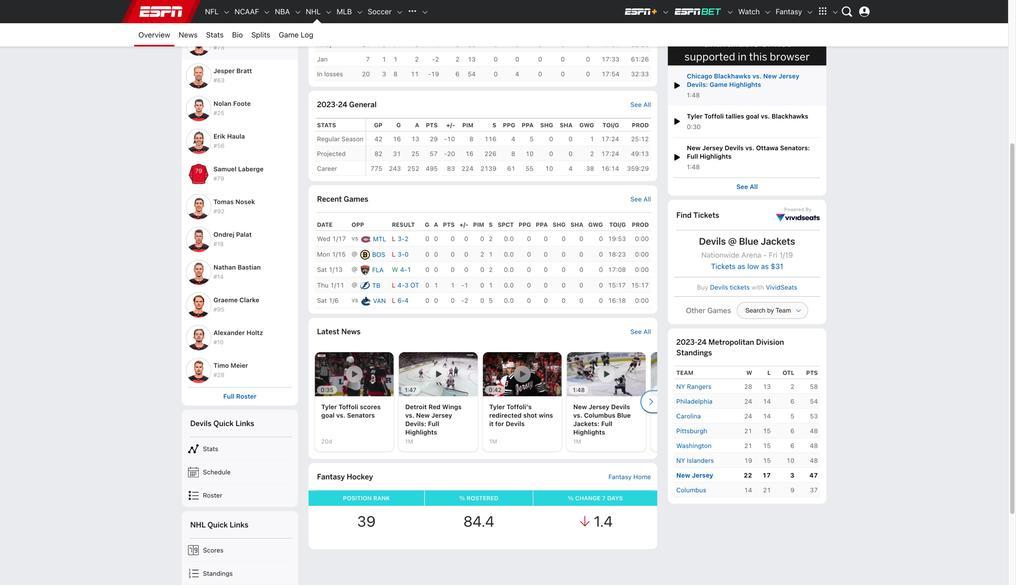Task type: vqa. For each thing, say whether or not it's contained in the screenshot.
'staff'
no



Task type: describe. For each thing, give the bounding box(es) containing it.
0 vertical spatial pim
[[463, 122, 474, 129]]

0 horizontal spatial gp
[[362, 12, 370, 19]]

mlb image
[[356, 9, 364, 16]]

nhl quick links
[[190, 521, 249, 530]]

2 as from the left
[[761, 262, 769, 271]]

17:01
[[602, 41, 620, 48]]

blue inside devils @ blue jackets nationwide arena - fri 1/19 tickets as low as $31
[[739, 236, 759, 247]]

1 horizontal spatial 20
[[447, 150, 455, 158]]

1 vertical spatial 16
[[393, 135, 401, 143]]

tyler toffoli tallies goal vs. blackhawks 0:30
[[687, 112, 809, 130]]

soccer image
[[396, 9, 403, 16]]

19:53
[[608, 235, 626, 243]]

tyler for tyler toffoli scores goal vs. senators
[[321, 404, 337, 411]]

graeme clarke #95
[[214, 296, 259, 313]]

1 vertical spatial standings
[[203, 570, 233, 578]]

links for nhl quick links
[[230, 521, 249, 530]]

links for devils quick links
[[236, 419, 254, 429]]

meier
[[231, 362, 248, 369]]

detroit red wings vs. new jersey devils: full highlights element
[[399, 352, 478, 452]]

standings inside 2023-24 metropolitan division standings
[[677, 348, 712, 358]]

2 horizontal spatial 8
[[511, 150, 515, 158]]

l for l
[[768, 370, 771, 377]]

24 inside 2023-24 metropolitan division standings
[[698, 338, 707, 347]]

3- for 3-2
[[398, 235, 405, 243]]

224
[[462, 165, 474, 172]]

2 down "g a pts +/- pim s spct ppg ppa shg sha gwg"
[[480, 251, 484, 258]]

it
[[489, 421, 494, 428]]

position rank
[[343, 495, 390, 502]]

tyler for tyler toffoli's redirected shot wins it for devils
[[489, 404, 505, 411]]

see up find tickets 'element'
[[737, 183, 748, 190]]

0 vertical spatial ppa
[[522, 122, 534, 129]]

0 vertical spatial game
[[279, 30, 299, 39]]

@ inside devils @ blue jackets nationwide arena - fri 1/19 tickets as low as $31
[[729, 236, 737, 247]]

- inside devils @ blue jackets nationwide arena - fri 1/19 tickets as low as $31
[[764, 251, 767, 260]]

tyler toffoli's redirected shot wins it for devils element
[[483, 352, 562, 452]]

0 vertical spatial g
[[382, 12, 386, 19]]

fantasy image
[[807, 9, 814, 16]]

espn bet image
[[727, 9, 734, 16]]

1 horizontal spatial 19
[[745, 457, 753, 465]]

1 prod from the top
[[632, 12, 649, 19]]

6-
[[398, 297, 405, 305]]

21 down 17
[[763, 487, 771, 494]]

1 horizontal spatial ppa
[[536, 221, 548, 228]]

supported
[[685, 50, 736, 64]]

pts up 58
[[807, 370, 818, 377]]

58
[[810, 383, 818, 391]]

rangers
[[687, 383, 712, 391]]

1 as from the left
[[738, 262, 746, 271]]

ondrej palat #18
[[214, 231, 252, 248]]

latest news element
[[317, 318, 651, 345]]

2 up 2023-24 general element
[[456, 56, 460, 63]]

fla image
[[360, 265, 370, 276]]

tickets inside 'element'
[[694, 211, 720, 220]]

0.0 for 0 19:53
[[504, 235, 514, 243]]

quick for nhl
[[208, 521, 228, 530]]

29
[[430, 135, 438, 143]]

0 vertical spatial sha
[[560, 122, 573, 129]]

22:20
[[631, 41, 649, 48]]

0 vertical spatial 20
[[362, 70, 370, 78]]

1 vertical spatial shg
[[553, 221, 566, 228]]

detroit
[[405, 404, 427, 411]]

0.0 for 0 18:23
[[504, 251, 514, 258]]

nationwide
[[702, 251, 740, 260]]

devils: inside detroit red wings vs. new jersey devils: full highlights 1m
[[405, 421, 426, 428]]

2 up 11
[[415, 56, 419, 63]]

ny islanders
[[677, 457, 714, 465]]

2 1
[[480, 251, 493, 258]]

jackets
[[761, 236, 796, 247]]

4 up 2023-24 general element
[[515, 70, 519, 78]]

2 down the 2 1
[[489, 266, 493, 274]]

more espn image
[[815, 4, 831, 20]]

tyler toffoli's redirected shot wins it for devils
[[489, 404, 553, 428]]

fla
[[372, 266, 384, 274]]

1 up 38
[[590, 135, 594, 143]]

2 up 38
[[590, 150, 594, 158]]

2 down otl
[[791, 383, 795, 391]]

1 left -1
[[451, 282, 455, 289]]

0 vertical spatial 19
[[431, 70, 439, 78]]

splits inside the splits link
[[251, 30, 270, 39]]

15 for ny islanders
[[763, 457, 771, 465]]

1 up l 4-3 ot
[[407, 266, 411, 274]]

washington link
[[677, 441, 712, 451]]

1 horizontal spatial gp
[[374, 122, 383, 129]]

see for recent games
[[631, 196, 642, 203]]

blackhawks inside the tyler toffoli tallies goal vs. blackhawks 0:30
[[772, 112, 809, 120]]

14 for 6
[[763, 398, 771, 406]]

0 horizontal spatial ppg
[[503, 122, 515, 129]]

l for l 6-4
[[392, 297, 396, 305]]

alexander
[[214, 329, 245, 337]]

espn+ image
[[624, 7, 658, 16]]

new for new jersey
[[677, 472, 691, 480]]

2 prod from the top
[[632, 122, 649, 129]]

jan
[[317, 56, 328, 63]]

1 vertical spatial pim
[[473, 221, 484, 228]]

highlights inside the chicago blackhawks vs. new jersey devils: game highlights 1:48
[[730, 81, 761, 88]]

2 horizontal spatial g
[[425, 221, 430, 228]]

pts left more sports image
[[407, 12, 419, 19]]

highlights inside new jersey devils vs. columbus blue jackets: full highlights 1m
[[574, 429, 605, 436]]

sat 1/6
[[317, 297, 339, 305]]

roster inside list
[[203, 492, 222, 499]]

news link
[[175, 23, 202, 47]]

goal for blackhawks
[[746, 112, 759, 120]]

pts up 29
[[426, 122, 438, 129]]

1 vertical spatial sha
[[571, 221, 584, 228]]

0 vertical spatial stats
[[206, 30, 224, 39]]

6 for pittsburgh
[[791, 428, 795, 435]]

1 15:17 from the left
[[608, 282, 626, 289]]

jersey inside detroit red wings vs. new jersey devils: full highlights 1m
[[432, 412, 452, 420]]

nhl for nhl quick links
[[190, 521, 206, 530]]

@ for 0 1
[[352, 281, 358, 289]]

alexander holtz #10
[[214, 329, 263, 346]]

0 0 for 0
[[426, 251, 438, 258]]

watch
[[739, 7, 760, 16]]

senators:
[[780, 144, 810, 152]]

1 horizontal spatial 55
[[526, 165, 534, 172]]

#14
[[214, 274, 224, 281]]

1 0 1 from the left
[[426, 282, 438, 289]]

vs. inside the tyler toffoli scores goal vs. senators
[[336, 412, 345, 420]]

this
[[702, 22, 723, 36]]

4 left 38
[[569, 165, 573, 172]]

4 down l 4-3 ot
[[405, 297, 409, 305]]

wed 1/17
[[317, 235, 346, 243]]

18:23
[[608, 251, 626, 258]]

w for w 4-1
[[392, 266, 398, 274]]

devils inside new jersey devils vs. columbus blue jackets: full highlights 1m
[[611, 404, 630, 411]]

1 vertical spatial stats
[[317, 122, 336, 129]]

2 vertical spatial stats
[[203, 446, 218, 453]]

espn plus image
[[662, 9, 670, 16]]

1 down "g a pts +/- pim s spct ppg ppa shg sha gwg"
[[489, 251, 493, 258]]

game inside the chicago blackhawks vs. new jersey devils: game highlights 1:48
[[710, 81, 728, 88]]

timo
[[214, 362, 229, 369]]

redirected
[[489, 412, 522, 420]]

0 horizontal spatial 5
[[489, 297, 493, 305]]

3 prod from the top
[[632, 221, 649, 228]]

vs. inside new jersey devils vs. ottawa senators: full highlights 1:48
[[746, 144, 755, 152]]

1 vertical spatial stats link
[[182, 438, 298, 461]]

-4
[[432, 41, 439, 48]]

jersey for new jersey
[[692, 472, 714, 480]]

see all link up find tickets 'element'
[[737, 183, 758, 191]]

32:33
[[631, 70, 649, 78]]

ncaaf image
[[263, 9, 271, 16]]

highlights inside detroit red wings vs. new jersey devils: full highlights 1m
[[405, 429, 437, 436]]

#28
[[214, 372, 225, 379]]

0 vertical spatial s
[[493, 122, 497, 129]]

philadelphia
[[677, 398, 713, 406]]

tb image
[[360, 280, 370, 291]]

tyler for tyler toffoli tallies goal vs. blackhawks 0:30
[[687, 112, 703, 120]]

48 for washington
[[810, 443, 818, 450]]

goal for senators
[[321, 412, 335, 420]]

wed
[[317, 235, 331, 243]]

more sports image
[[421, 9, 429, 16]]

0 17:08
[[599, 266, 626, 274]]

spct
[[498, 221, 514, 228]]

tyler toffoli scores goal vs. senators image
[[315, 352, 394, 397]]

1 horizontal spatial g
[[397, 122, 401, 129]]

vs. inside new jersey devils vs. columbus blue jackets: full highlights 1m
[[574, 412, 583, 420]]

15 for pittsburgh
[[763, 428, 771, 435]]

recent
[[317, 195, 342, 204]]

-1
[[461, 282, 468, 289]]

overview
[[138, 30, 170, 39]]

samuel laberge #79
[[214, 165, 264, 182]]

pts down recent games element
[[443, 221, 455, 228]]

ncaaf link
[[230, 0, 263, 23]]

mtl link
[[373, 235, 386, 243]]

1 vertical spatial s
[[489, 221, 493, 228]]

14 for 5
[[763, 413, 771, 420]]

0.0 for 0 17:08
[[504, 266, 514, 274]]

0 2 for 2
[[480, 235, 493, 243]]

see all for recent games
[[631, 196, 651, 203]]

0 0 for 4
[[426, 297, 438, 305]]

fantasy home
[[609, 474, 651, 481]]

otl
[[783, 370, 795, 377]]

1m inside tyler toffoli's redirected shot wins it for devils element
[[489, 438, 497, 445]]

carolina
[[677, 413, 701, 420]]

-19
[[428, 70, 439, 78]]

full inside new jersey devils vs. columbus blue jackets: full highlights 1m
[[601, 421, 613, 428]]

0 horizontal spatial 9
[[382, 41, 386, 48]]

see for latest news
[[631, 328, 642, 336]]

39
[[357, 513, 376, 530]]

0 horizontal spatial 7
[[366, 56, 370, 63]]

ny for ny rangers
[[677, 383, 685, 391]]

fantasy hockey
[[317, 472, 373, 482]]

timo meier #28
[[214, 362, 248, 379]]

profile management image
[[860, 6, 870, 17]]

0 vertical spatial stats link
[[202, 23, 228, 47]]

0 vertical spatial shg
[[540, 122, 553, 129]]

1 horizontal spatial ppg
[[519, 221, 531, 228]]

video
[[725, 22, 751, 36]]

0:00 for 0 18:23
[[635, 251, 649, 258]]

vs. inside the tyler toffoli tallies goal vs. blackhawks 0:30
[[761, 112, 770, 120]]

devils up schedule
[[190, 419, 212, 429]]

games for other games
[[708, 306, 731, 315]]

2 down -4
[[435, 56, 439, 63]]

vs. inside the chicago blackhawks vs. new jersey devils: game highlights 1:48
[[753, 72, 762, 80]]

4 right 116
[[511, 135, 515, 143]]

nathan bastian image
[[186, 260, 211, 285]]

mlb
[[337, 7, 352, 16]]

28
[[745, 383, 753, 391]]

sat for sat 1/13
[[317, 266, 327, 274]]

2 horizontal spatial 7
[[602, 495, 606, 502]]

% for % change 7 days
[[568, 495, 574, 502]]

fantasy home link
[[609, 474, 651, 481]]

1 right ot
[[434, 282, 438, 289]]

devils @ blue jackets nationwide arena - fri 1/19 tickets as low as $31
[[699, 236, 796, 271]]

13 for 16
[[411, 135, 419, 143]]

0 vertical spatial toi/g
[[603, 122, 619, 129]]

l 4-3 ot
[[392, 282, 419, 289]]

#63
[[214, 77, 225, 84]]

this
[[749, 50, 768, 64]]

17:24 for 2
[[602, 150, 619, 158]]

tyler toffoli scores goal vs. senators element
[[315, 352, 394, 452]]

47
[[810, 472, 818, 480]]

global navigation element
[[134, 0, 874, 23]]

tickets inside devils @ blue jackets nationwide arena - fri 1/19 tickets as low as $31
[[711, 262, 736, 271]]

0 horizontal spatial 54
[[468, 70, 476, 78]]

1 down soccer image
[[394, 56, 398, 63]]

tyler for tyler toffoli #73
[[214, 34, 229, 42]]

25
[[411, 150, 419, 158]]

new jersey devils vs. columbus blue jackets: full highlights image
[[567, 352, 646, 397]]

scores
[[203, 547, 224, 554]]

2 vertical spatial 14
[[745, 487, 753, 494]]

new jersey devils vs. columbus blue jackets: full highlights element
[[567, 352, 646, 452]]

nba
[[275, 7, 290, 16]]

all up find tickets 'element'
[[750, 183, 758, 190]]

see all up find tickets 'element'
[[737, 183, 758, 190]]

laberge
[[238, 165, 264, 173]]

see all for latest news
[[631, 328, 651, 336]]

palat
[[236, 231, 252, 238]]

1 horizontal spatial 9
[[791, 487, 795, 494]]

57
[[430, 150, 438, 158]]

2 vertical spatial 5
[[791, 413, 795, 420]]

bos link
[[372, 251, 385, 258]]

other
[[686, 306, 706, 315]]

thu 1/11
[[317, 282, 344, 289]]

devils inside tyler toffoli's redirected shot wins it for devils
[[506, 421, 525, 428]]

4- for 4-1
[[400, 266, 407, 274]]

tomas nosek image
[[186, 194, 211, 220]]

bio
[[232, 30, 243, 39]]

1 horizontal spatial +/-
[[460, 221, 468, 228]]

0 vertical spatial 13
[[468, 56, 476, 63]]

division
[[756, 338, 784, 347]]

0 horizontal spatial 8
[[394, 70, 398, 78]]

in
[[317, 70, 323, 78]]

1 horizontal spatial splits
[[317, 12, 338, 19]]

toffoli for 0:30
[[705, 112, 724, 120]]

0 horizontal spatial -2
[[432, 56, 439, 63]]

fantasy for fantasy hockey
[[317, 472, 345, 482]]

22
[[744, 472, 753, 480]]

11
[[411, 70, 419, 78]]

0 0 for 2
[[426, 235, 438, 243]]

0 vertical spatial +/-
[[446, 122, 455, 129]]

next image
[[646, 397, 657, 407]]

1 horizontal spatial -2
[[461, 297, 468, 305]]

devils: inside the chicago blackhawks vs. new jersey devils: game highlights 1:48
[[687, 81, 708, 88]]

1:48 inside new jersey devils vs. columbus blue jackets: full highlights 'element'
[[573, 387, 585, 394]]

6 for washington
[[791, 443, 795, 450]]

recent games
[[317, 195, 368, 204]]

schedule link
[[182, 461, 298, 484]]

find tickets element
[[677, 200, 820, 231]]

2023-24 metropolitan division standings
[[677, 338, 784, 358]]

see all for 2023-24 general
[[631, 101, 651, 108]]

is
[[754, 22, 762, 36]]

washington
[[677, 443, 712, 450]]

1/15
[[332, 251, 346, 258]]

2 up the 2 1
[[489, 235, 493, 243]]

1 horizontal spatial columbus
[[677, 487, 707, 494]]

mon 1/15
[[317, 251, 346, 258]]

1 up latest news element
[[464, 282, 468, 289]]

tyler toffoli's redirected shot wins it for devils image
[[483, 352, 562, 397]]

buy devils tickets with vividseats
[[697, 284, 798, 291]]

1 vertical spatial news
[[341, 327, 361, 337]]

devils inside new jersey devils vs. ottawa senators: full highlights 1:48
[[725, 144, 744, 152]]

48 for pittsburgh
[[810, 428, 818, 435]]

watch image
[[764, 9, 772, 16]]

timo meier image
[[186, 358, 211, 384]]

toffoli for #73
[[231, 34, 251, 42]]



Task type: locate. For each thing, give the bounding box(es) containing it.
tyler inside tyler toffoli's redirected shot wins it for devils
[[489, 404, 505, 411]]

1 vertical spatial 55
[[526, 165, 534, 172]]

@ left fla icon
[[352, 266, 358, 273]]

0 vertical spatial columbus
[[584, 412, 616, 420]]

5 left 53 on the bottom of page
[[791, 413, 795, 420]]

21 down mlb 'image'
[[362, 41, 370, 48]]

0 1 right ot
[[426, 282, 438, 289]]

1 up 0 5
[[489, 282, 493, 289]]

jersey down the tyler toffoli tallies goal vs. blackhawks 0:30
[[703, 144, 723, 152]]

fantasy for fantasy home
[[609, 474, 632, 481]]

jersey for new jersey devils vs. columbus blue jackets: full highlights 1m
[[589, 404, 610, 411]]

jersey for new jersey devils vs. ottawa senators: full highlights 1:48
[[703, 144, 723, 152]]

l left otl
[[768, 370, 771, 377]]

see all link for latest news
[[631, 328, 651, 336]]

3 0.0 from the top
[[504, 266, 514, 274]]

1 % from the left
[[459, 495, 465, 502]]

new inside new jersey link
[[677, 472, 691, 480]]

2 down result
[[405, 235, 409, 243]]

0 vertical spatial games
[[344, 195, 368, 204]]

sat left 1/6
[[317, 297, 327, 305]]

devils right buy
[[710, 284, 728, 291]]

games up opp
[[344, 195, 368, 204]]

see down 359:29 on the top of page
[[631, 196, 642, 203]]

0 vertical spatial news
[[179, 30, 198, 39]]

1 horizontal spatial news
[[341, 327, 361, 337]]

see all link inside recent games element
[[631, 196, 651, 203]]

ny rangers
[[677, 383, 712, 391]]

0 vertical spatial standings
[[677, 348, 712, 358]]

1m for new jersey devils vs. columbus blue jackets: full highlights
[[574, 438, 581, 445]]

stats link
[[202, 23, 228, 47], [182, 438, 298, 461]]

2 vertical spatial 15
[[763, 457, 771, 465]]

devils inside devils @ blue jackets nationwide arena - fri 1/19 tickets as low as $31
[[699, 236, 726, 247]]

ny rangers link
[[677, 382, 712, 392]]

1 vertical spatial list
[[182, 539, 298, 586]]

l for l 3-2
[[392, 235, 396, 243]]

-
[[432, 41, 435, 48], [432, 56, 435, 63], [428, 70, 431, 78], [444, 135, 447, 143], [444, 150, 447, 158], [764, 251, 767, 260], [461, 282, 464, 289], [461, 297, 464, 305]]

highlights down detroit
[[405, 429, 437, 436]]

1 vertical spatial 13
[[411, 135, 419, 143]]

1 horizontal spatial %
[[568, 495, 574, 502]]

stats up #73
[[206, 30, 224, 39]]

quick
[[213, 419, 234, 429], [208, 521, 228, 530]]

1m inside new jersey devils vs. columbus blue jackets: full highlights 1m
[[574, 438, 581, 445]]

2 vs from the top
[[352, 297, 358, 304]]

either
[[764, 22, 793, 36]]

0 2 down the 2 1
[[480, 266, 493, 274]]

1 0.0 from the top
[[504, 235, 514, 243]]

1 horizontal spatial standings
[[677, 348, 712, 358]]

2 0 1 from the left
[[480, 282, 493, 289]]

1 vs from the top
[[352, 235, 358, 242]]

ny inside ny islanders link
[[677, 457, 685, 465]]

devils quick links
[[190, 419, 254, 429]]

tyler
[[214, 34, 229, 42], [687, 112, 703, 120], [321, 404, 337, 411], [489, 404, 505, 411]]

19 up 22
[[745, 457, 753, 465]]

25:12
[[631, 135, 649, 143]]

5 up latest news element
[[489, 297, 493, 305]]

0 vertical spatial list
[[182, 438, 298, 507]]

vs for 1/6
[[352, 297, 358, 304]]

1 horizontal spatial 1m
[[489, 438, 497, 445]]

3 0 0 from the top
[[426, 266, 438, 274]]

1 sat from the top
[[317, 266, 327, 274]]

tyler up 0:30
[[687, 112, 703, 120]]

49:13
[[631, 150, 649, 158]]

1 1m from the left
[[405, 438, 413, 445]]

0 vertical spatial w
[[392, 266, 398, 274]]

0 vertical spatial 55
[[468, 41, 476, 48]]

1 17:24 from the top
[[602, 135, 619, 143]]

nfl image
[[223, 9, 230, 16]]

espn bet image
[[674, 7, 723, 16]]

see inside recent games element
[[631, 196, 642, 203]]

1 horizontal spatial 13
[[468, 56, 476, 63]]

1:48 down 0:30
[[687, 163, 700, 171]]

1m inside detroit red wings vs. new jersey devils: full highlights 1m
[[405, 438, 413, 445]]

8 left 116
[[470, 135, 474, 143]]

nhl image
[[325, 9, 333, 16]]

see all down 32:33
[[631, 101, 651, 108]]

2 vertical spatial 16
[[466, 150, 474, 158]]

1 horizontal spatial game
[[710, 81, 728, 88]]

2
[[415, 56, 419, 63], [435, 56, 439, 63], [456, 56, 460, 63], [590, 150, 594, 158], [405, 235, 409, 243], [489, 235, 493, 243], [480, 251, 484, 258], [489, 266, 493, 274], [464, 297, 468, 305], [791, 383, 795, 391]]

0 horizontal spatial 19
[[431, 70, 439, 78]]

stats link left bio
[[202, 23, 228, 47]]

2 1m from the left
[[489, 438, 497, 445]]

browser
[[770, 50, 810, 64]]

espn more sports home page image
[[405, 4, 420, 20]]

gwg
[[580, 122, 594, 129], [589, 221, 603, 228]]

17
[[763, 472, 771, 480]]

1 vertical spatial 4-
[[398, 282, 405, 289]]

a right result
[[434, 221, 438, 228]]

overview link
[[134, 23, 175, 47]]

all inside recent games element
[[644, 196, 651, 203]]

3 48 from the top
[[810, 457, 818, 465]]

ppa down 2023-24 general element
[[522, 122, 534, 129]]

21 up 22
[[745, 443, 753, 450]]

0 vertical spatial gwg
[[580, 122, 594, 129]]

0 vertical spatial 14
[[763, 398, 771, 406]]

alexander holtz image
[[186, 325, 211, 351]]

devils
[[725, 144, 744, 152], [699, 236, 726, 247], [710, 284, 728, 291], [611, 404, 630, 411], [190, 419, 212, 429], [506, 421, 525, 428]]

1:48 for new jersey devils vs. ottawa senators: full highlights 1:48
[[687, 163, 700, 171]]

low
[[748, 262, 759, 271]]

list for nhl quick links
[[182, 539, 298, 586]]

erik haula image
[[186, 129, 211, 154]]

1 vertical spatial games
[[708, 306, 731, 315]]

0 16:18
[[599, 297, 626, 305]]

2 15 from the top
[[763, 443, 771, 450]]

1 vertical spatial toi/g
[[609, 221, 626, 228]]

2023-
[[317, 100, 338, 109], [677, 338, 698, 347]]

highlights inside new jersey devils vs. ottawa senators: full highlights 1:48
[[700, 153, 732, 160]]

g left soccer image
[[382, 12, 386, 19]]

all for recent games
[[644, 196, 651, 203]]

1 vertical spatial blackhawks
[[772, 112, 809, 120]]

0 18:23
[[599, 251, 626, 258]]

1 vertical spatial 54
[[810, 398, 818, 406]]

fantasy up "either"
[[776, 7, 802, 16]]

0 vertical spatial tickets
[[694, 211, 720, 220]]

jesper bratt #63
[[214, 67, 252, 84]]

2 % from the left
[[568, 495, 574, 502]]

3- down result
[[398, 235, 405, 243]]

toi/g up 19:53
[[609, 221, 626, 228]]

0 1 up 0 5
[[480, 282, 493, 289]]

log
[[301, 30, 313, 39]]

1 vertical spatial goal
[[321, 412, 335, 420]]

2 list from the top
[[182, 539, 298, 586]]

0 vertical spatial sat
[[317, 266, 327, 274]]

38
[[586, 165, 594, 172]]

toffoli inside the tyler toffoli scores goal vs. senators
[[339, 404, 358, 411]]

3- for 3-0
[[398, 251, 405, 258]]

0 horizontal spatial a
[[393, 12, 398, 19]]

tyler toffoli image
[[186, 30, 211, 56]]

l for l 3-0
[[392, 251, 396, 258]]

devils left next icon
[[611, 404, 630, 411]]

recent games element
[[317, 186, 651, 213]]

1 3- from the top
[[398, 235, 405, 243]]

or
[[762, 36, 772, 50]]

jersey up jackets:
[[589, 404, 610, 411]]

1 ny from the top
[[677, 383, 685, 391]]

1 48 from the top
[[810, 428, 818, 435]]

erik haula #56
[[214, 133, 245, 149]]

0:00 for 0 19:53
[[635, 235, 649, 243]]

1m down it
[[489, 438, 497, 445]]

1:48 for chicago blackhawks vs. new jersey devils: game highlights 1:48
[[687, 91, 700, 99]]

ppa right spct
[[536, 221, 548, 228]]

see all inside latest news element
[[631, 328, 651, 336]]

0 horizontal spatial nhl
[[190, 521, 206, 530]]

see for 2023-24 general
[[631, 101, 642, 108]]

fantasy inside global navigation element
[[776, 7, 802, 16]]

blackhawks up senators:
[[772, 112, 809, 120]]

1 vertical spatial gp
[[374, 122, 383, 129]]

1 vertical spatial toffoli
[[705, 112, 724, 120]]

0 horizontal spatial ppa
[[522, 122, 534, 129]]

-2 down -4
[[432, 56, 439, 63]]

detroit red wings vs. new jersey devils: full highlights image
[[399, 352, 478, 397]]

jersey inside the chicago blackhawks vs. new jersey devils: game highlights 1:48
[[779, 72, 800, 80]]

game log
[[279, 30, 313, 39]]

new down detroit
[[416, 412, 430, 420]]

w up 28
[[747, 370, 753, 377]]

goal right the tallies
[[746, 112, 759, 120]]

nolan foote image
[[186, 96, 211, 121]]

devils up nationwide
[[699, 236, 726, 247]]

2023-24 general element
[[317, 91, 651, 118]]

0 vertical spatial toffoli
[[231, 34, 251, 42]]

4 0.0 from the top
[[504, 282, 514, 289]]

toffoli inside the tyler toffoli #73
[[231, 34, 251, 42]]

0 horizontal spatial splits
[[251, 30, 270, 39]]

#18
[[214, 241, 224, 248]]

5 0.0 from the top
[[504, 297, 514, 305]]

1 0 0 from the top
[[426, 235, 438, 243]]

8 up the 61
[[511, 150, 515, 158]]

ppg down 2023-24 general element
[[503, 122, 515, 129]]

list down the devils quick links
[[182, 438, 298, 507]]

blackhawks
[[714, 72, 751, 80], [772, 112, 809, 120]]

2 0.0 from the top
[[504, 251, 514, 258]]

-2 down -1
[[461, 297, 468, 305]]

0 horizontal spatial roster
[[203, 492, 222, 499]]

list containing stats
[[182, 438, 298, 507]]

1 horizontal spatial fantasy
[[609, 474, 632, 481]]

2 horizontal spatial fantasy
[[776, 7, 802, 16]]

1 horizontal spatial devils:
[[687, 81, 708, 88]]

all for latest news
[[644, 328, 651, 336]]

see all inside 2023-24 general element
[[631, 101, 651, 108]]

gwg up 38
[[580, 122, 594, 129]]

1/6
[[329, 297, 339, 305]]

0 vertical spatial blackhawks
[[714, 72, 751, 80]]

0 vertical spatial blue
[[739, 236, 759, 247]]

0 vertical spatial 16
[[411, 41, 419, 48]]

1 horizontal spatial as
[[761, 262, 769, 271]]

0 2 up the 2 1
[[480, 235, 493, 243]]

l left 6-
[[392, 297, 396, 305]]

ny for ny islanders
[[677, 457, 685, 465]]

48 for ny islanders
[[810, 457, 818, 465]]

tickets as low as $31 link
[[675, 262, 820, 271]]

2 vertical spatial 1:48
[[573, 387, 585, 394]]

0 horizontal spatial g
[[382, 12, 386, 19]]

all inside 2023-24 general element
[[644, 101, 651, 108]]

0 horizontal spatial 13
[[411, 135, 419, 143]]

% left rostered
[[459, 495, 465, 502]]

2 sat from the top
[[317, 297, 327, 305]]

0.0 for 0 16:18
[[504, 297, 514, 305]]

fantasy hockey element
[[317, 464, 651, 491]]

as right low
[[761, 262, 769, 271]]

quick for devils
[[213, 419, 234, 429]]

new inside detroit red wings vs. new jersey devils: full highlights 1m
[[416, 412, 430, 420]]

1 horizontal spatial 16
[[411, 41, 419, 48]]

2 0 0 from the top
[[426, 251, 438, 258]]

1 vertical spatial columbus
[[677, 487, 707, 494]]

9
[[382, 41, 386, 48], [791, 487, 795, 494]]

nba image
[[294, 9, 302, 16]]

2 down -1
[[464, 297, 468, 305]]

0 vertical spatial 54
[[468, 70, 476, 78]]

0 horizontal spatial news
[[179, 30, 198, 39]]

2 vertical spatial 8
[[511, 150, 515, 158]]

1 horizontal spatial 54
[[810, 398, 818, 406]]

games for recent games
[[344, 195, 368, 204]]

samuel
[[214, 165, 237, 173]]

graeme clarke image
[[186, 293, 211, 318]]

7 down soccer image
[[394, 41, 398, 48]]

a right soccer
[[393, 12, 398, 19]]

0 0 for 1
[[426, 266, 438, 274]]

1 vertical spatial prod
[[632, 122, 649, 129]]

1 down "soccer" link
[[382, 56, 386, 63]]

change
[[575, 495, 601, 502]]

gp up 42
[[374, 122, 383, 129]]

jesper bratt image
[[186, 63, 211, 89]]

roster down schedule
[[203, 492, 222, 499]]

quick up scores
[[208, 521, 228, 530]]

stats up schedule
[[203, 446, 218, 453]]

15 for washington
[[763, 443, 771, 450]]

goal inside the tyler toffoli tallies goal vs. blackhawks 0:30
[[746, 112, 759, 120]]

0 vertical spatial quick
[[213, 419, 234, 429]]

tyler toffoli scores goal vs. blue jackets image
[[651, 352, 730, 397]]

1 horizontal spatial goal
[[746, 112, 759, 120]]

1 vertical spatial 3-
[[398, 251, 405, 258]]

tyler inside the tyler toffoli scores goal vs. senators
[[321, 404, 337, 411]]

6 for philadelphia
[[791, 398, 795, 406]]

1:48 up jackets:
[[573, 387, 585, 394]]

16 left -4
[[411, 41, 419, 48]]

1 vertical spatial 8
[[470, 135, 474, 143]]

0 0 right 'l 3-0'
[[426, 251, 438, 258]]

16 up 31
[[393, 135, 401, 143]]

3 0:00 from the top
[[635, 266, 649, 274]]

arena
[[742, 251, 762, 260]]

1 horizontal spatial 15:17
[[631, 282, 649, 289]]

philadelphia link
[[677, 397, 713, 407]]

quick down full roster link
[[213, 419, 234, 429]]

ondrej palat image
[[186, 227, 211, 252]]

all inside latest news element
[[644, 328, 651, 336]]

4 up -19
[[435, 41, 439, 48]]

tyler inside the tyler toffoli tallies goal vs. blackhawks 0:30
[[687, 112, 703, 120]]

see all link inside latest news element
[[631, 328, 651, 336]]

jersey inside new jersey devils vs. ottawa senators: full highlights 1:48
[[703, 144, 723, 152]]

tickets right find
[[694, 211, 720, 220]]

tyler toffoli scores goal vs. blue jackets element
[[651, 352, 730, 452]]

vividseats
[[766, 284, 798, 291]]

1 0:00 from the top
[[635, 235, 649, 243]]

see all inside recent games element
[[631, 196, 651, 203]]

gp right mlb link
[[362, 12, 370, 19]]

more espn image
[[832, 9, 839, 16]]

243
[[389, 165, 401, 172]]

see all link for recent games
[[631, 196, 651, 203]]

list for devils quick links
[[182, 438, 298, 507]]

pim down recent games element
[[473, 221, 484, 228]]

vs. inside detroit red wings vs. new jersey devils: full highlights 1m
[[405, 412, 415, 420]]

projected
[[317, 150, 346, 158]]

7 right jan
[[366, 56, 370, 63]]

1 vertical spatial w
[[747, 370, 753, 377]]

3 1m from the left
[[574, 438, 581, 445]]

columbus inside new jersey devils vs. columbus blue jackets: full highlights 1m
[[584, 412, 616, 420]]

2023- for 2023-24 general
[[317, 100, 338, 109]]

regular season
[[317, 135, 364, 143]]

see inside latest news element
[[631, 328, 642, 336]]

bos image
[[360, 250, 370, 260]]

2 ny from the top
[[677, 457, 685, 465]]

1 vertical spatial gwg
[[589, 221, 603, 228]]

full down '#28'
[[223, 393, 235, 400]]

0 horizontal spatial 15:17
[[608, 282, 626, 289]]

full down 0:30
[[687, 153, 698, 160]]

new for new jersey devils vs. columbus blue jackets: full highlights 1m
[[574, 404, 587, 411]]

columbus up jackets:
[[584, 412, 616, 420]]

2 15:17 from the left
[[631, 282, 649, 289]]

2 vertical spatial a
[[434, 221, 438, 228]]

2 17:24 from the top
[[602, 150, 619, 158]]

2 0 2 from the top
[[480, 266, 493, 274]]

4 0:00 from the top
[[635, 297, 649, 305]]

20d
[[321, 438, 332, 445]]

0 0 right 6-
[[426, 297, 438, 305]]

toffoli inside the tyler toffoli tallies goal vs. blackhawks 0:30
[[705, 112, 724, 120]]

blackhawks inside the chicago blackhawks vs. new jersey devils: game highlights 1:48
[[714, 72, 751, 80]]

mtl
[[373, 235, 386, 243]]

0:00 for 0 16:18
[[635, 297, 649, 305]]

5
[[530, 135, 534, 143], [489, 297, 493, 305], [791, 413, 795, 420]]

vs. left senators
[[336, 412, 345, 420]]

find tickets
[[677, 211, 720, 220]]

mtl image
[[361, 234, 371, 245]]

1:48 inside new jersey devils vs. ottawa senators: full highlights 1:48
[[687, 163, 700, 171]]

new inside new jersey devils vs. columbus blue jackets: full highlights 1m
[[574, 404, 587, 411]]

0:00 for 0 17:08
[[635, 266, 649, 274]]

1 horizontal spatial toffoli
[[339, 404, 358, 411]]

games right the other on the right bottom of page
[[708, 306, 731, 315]]

sat for sat 1/6
[[317, 297, 327, 305]]

tyler toffoli #73
[[214, 34, 251, 51]]

see all link inside 2023-24 general element
[[631, 101, 651, 108]]

devils tickets link
[[710, 284, 750, 291]]

pittsburgh link
[[677, 426, 708, 436]]

jersey inside new jersey devils vs. columbus blue jackets: full highlights 1m
[[589, 404, 610, 411]]

links up the scores link
[[230, 521, 249, 530]]

blue inside new jersey devils vs. columbus blue jackets: full highlights 1m
[[617, 412, 631, 420]]

2 horizontal spatial 16
[[466, 150, 474, 158]]

pts
[[407, 12, 419, 19], [426, 122, 438, 129], [443, 221, 455, 228], [807, 370, 818, 377]]

3- up w 4-1
[[398, 251, 405, 258]]

0 horizontal spatial %
[[459, 495, 465, 502]]

0 vertical spatial roster
[[236, 393, 257, 400]]

1 vertical spatial g
[[397, 122, 401, 129]]

new for new jersey devils vs. ottawa senators: full highlights 1:48
[[687, 144, 701, 152]]

0 vertical spatial splits
[[317, 12, 338, 19]]

ppg
[[503, 122, 515, 129], [519, 221, 531, 228]]

latest news
[[317, 327, 361, 337]]

nhl inside global navigation element
[[306, 7, 321, 16]]

-2
[[432, 56, 439, 63], [461, 297, 468, 305]]

full inside detroit red wings vs. new jersey devils: full highlights 1m
[[428, 421, 439, 428]]

3 15 from the top
[[763, 457, 771, 465]]

2 vertical spatial 13
[[763, 383, 771, 391]]

1 vertical spatial devils:
[[405, 421, 426, 428]]

g up 31
[[397, 122, 401, 129]]

fri
[[769, 251, 778, 260]]

2023- inside 2023-24 metropolitan division standings
[[677, 338, 698, 347]]

devils down redirected on the bottom
[[506, 421, 525, 428]]

1 15 from the top
[[763, 428, 771, 435]]

0 vertical spatial 8
[[394, 70, 398, 78]]

2139
[[481, 165, 497, 172]]

splits link
[[247, 23, 275, 47]]

@ for 0 2
[[352, 266, 358, 273]]

1/13
[[329, 266, 343, 274]]

1 vertical spatial ppa
[[536, 221, 548, 228]]

other games
[[686, 306, 731, 315]]

1
[[382, 56, 386, 63], [394, 56, 398, 63], [590, 135, 594, 143], [489, 251, 493, 258], [407, 266, 411, 274], [434, 282, 438, 289], [451, 282, 455, 289], [464, 282, 468, 289], [489, 282, 493, 289]]

tb
[[372, 282, 381, 289]]

new jersey link
[[677, 471, 714, 481]]

7
[[394, 41, 398, 48], [366, 56, 370, 63], [602, 495, 606, 502]]

nhl for nhl
[[306, 7, 321, 16]]

see all link for 2023-24 general
[[631, 101, 651, 108]]

0 vertical spatial links
[[236, 419, 254, 429]]

21
[[362, 41, 370, 48], [745, 428, 753, 435], [745, 443, 753, 450], [763, 487, 771, 494]]

0 vertical spatial 3-
[[398, 235, 405, 243]]

13 for 28
[[763, 383, 771, 391]]

0.0 for 0 15:17 15:17
[[504, 282, 514, 289]]

4-
[[400, 266, 407, 274], [398, 282, 405, 289]]

0 vertical spatial 9
[[382, 41, 386, 48]]

1:48 inside the chicago blackhawks vs. new jersey devils: game highlights 1:48
[[687, 91, 700, 99]]

new inside new jersey devils vs. ottawa senators: full highlights 1:48
[[687, 144, 701, 152]]

13
[[468, 56, 476, 63], [411, 135, 419, 143], [763, 383, 771, 391]]

see all
[[631, 101, 651, 108], [737, 183, 758, 190], [631, 196, 651, 203], [631, 328, 651, 336]]

0 vertical spatial devils:
[[687, 81, 708, 88]]

fantasy for fantasy
[[776, 7, 802, 16]]

islanders
[[687, 457, 714, 465]]

all for 2023-24 general
[[644, 101, 651, 108]]

highlights down jackets:
[[574, 429, 605, 436]]

away
[[317, 41, 333, 48]]

0 vertical spatial 7
[[394, 41, 398, 48]]

ny inside the ny rangers link
[[677, 383, 685, 391]]

4 0 0 from the top
[[426, 297, 438, 305]]

s up 116
[[493, 122, 497, 129]]

1 horizontal spatial 5
[[530, 135, 534, 143]]

1 horizontal spatial nhl
[[306, 7, 321, 16]]

37
[[810, 487, 818, 494]]

list
[[182, 438, 298, 507], [182, 539, 298, 586]]

tb link
[[372, 282, 381, 289]]

0 2
[[480, 235, 493, 243], [480, 266, 493, 274]]

1 horizontal spatial a
[[415, 122, 419, 129]]

21 down 28
[[745, 428, 753, 435]]

2 vertical spatial prod
[[632, 221, 649, 228]]

61
[[507, 165, 515, 172]]

mon
[[317, 251, 330, 258]]

-10
[[444, 135, 455, 143]]

1 vertical spatial roster
[[203, 492, 222, 499]]

new jersey
[[677, 472, 714, 480]]

2023- for 2023-24 metropolitan division standings
[[677, 338, 698, 347]]

game down chicago
[[710, 81, 728, 88]]

red
[[429, 404, 441, 411]]

list containing scores
[[182, 539, 298, 586]]

-20
[[444, 150, 455, 158]]

ny
[[677, 383, 685, 391], [677, 457, 685, 465]]

% for % rostered
[[459, 495, 465, 502]]

van image
[[361, 296, 371, 307]]

0 horizontal spatial fantasy
[[317, 472, 345, 482]]

1 vertical spatial tickets
[[711, 262, 736, 271]]

1 0 2 from the top
[[480, 235, 493, 243]]

0 2 for 1
[[480, 266, 493, 274]]

2 48 from the top
[[810, 443, 818, 450]]

vs
[[352, 235, 358, 242], [352, 297, 358, 304]]

13 up 2023-24 general element
[[468, 56, 476, 63]]

17:24 for 1
[[602, 135, 619, 143]]

4- for 4-3 ot
[[398, 282, 405, 289]]

full right jackets:
[[601, 421, 613, 428]]

buy
[[697, 284, 709, 291]]

full inside new jersey devils vs. ottawa senators: full highlights 1:48
[[687, 153, 698, 160]]

0 0
[[426, 235, 438, 243], [426, 251, 438, 258], [426, 266, 438, 274], [426, 297, 438, 305]]

+/- down recent games element
[[460, 221, 468, 228]]

2 0:00 from the top
[[635, 251, 649, 258]]

vs for 1/17
[[352, 235, 358, 242]]

soccer
[[368, 7, 392, 16]]

goal inside the tyler toffoli scores goal vs. senators
[[321, 412, 335, 420]]

highlights
[[730, 81, 761, 88], [700, 153, 732, 160], [405, 429, 437, 436], [574, 429, 605, 436]]

1 list from the top
[[182, 438, 298, 507]]

vs. down "this"
[[753, 72, 762, 80]]

game left log
[[279, 30, 299, 39]]

new up jackets:
[[574, 404, 587, 411]]

tyler inside the tyler toffoli #73
[[214, 34, 229, 42]]

2 3- from the top
[[398, 251, 405, 258]]

0 horizontal spatial 0 1
[[426, 282, 438, 289]]

#92
[[214, 208, 225, 215]]

0 horizontal spatial toffoli
[[231, 34, 251, 42]]

1m for detroit red wings vs. new jersey devils: full highlights
[[405, 438, 413, 445]]

0 vertical spatial 15
[[763, 428, 771, 435]]

tyler down 0:35
[[321, 404, 337, 411]]

new inside the chicago blackhawks vs. new jersey devils: game highlights 1:48
[[764, 72, 777, 80]]

54 up 53 on the bottom of page
[[810, 398, 818, 406]]

g
[[382, 12, 386, 19], [397, 122, 401, 129], [425, 221, 430, 228]]

0.0
[[504, 235, 514, 243], [504, 251, 514, 258], [504, 266, 514, 274], [504, 282, 514, 289], [504, 297, 514, 305]]

l for l 4-3 ot
[[392, 282, 396, 289]]

foote
[[233, 100, 251, 107]]

w for w
[[747, 370, 753, 377]]

@ for 2 1
[[352, 250, 358, 258]]

clarke
[[240, 296, 259, 304]]

see inside 2023-24 general element
[[631, 101, 642, 108]]

ppa
[[522, 122, 534, 129], [536, 221, 548, 228]]

see down 32:33
[[631, 101, 642, 108]]

24
[[338, 100, 347, 109], [698, 338, 707, 347], [745, 398, 753, 406], [745, 413, 753, 420]]

news
[[179, 30, 198, 39], [341, 327, 361, 337]]

5 right 116
[[530, 135, 534, 143]]

1 vertical spatial 5
[[489, 297, 493, 305]]

1:47
[[405, 387, 417, 394]]



